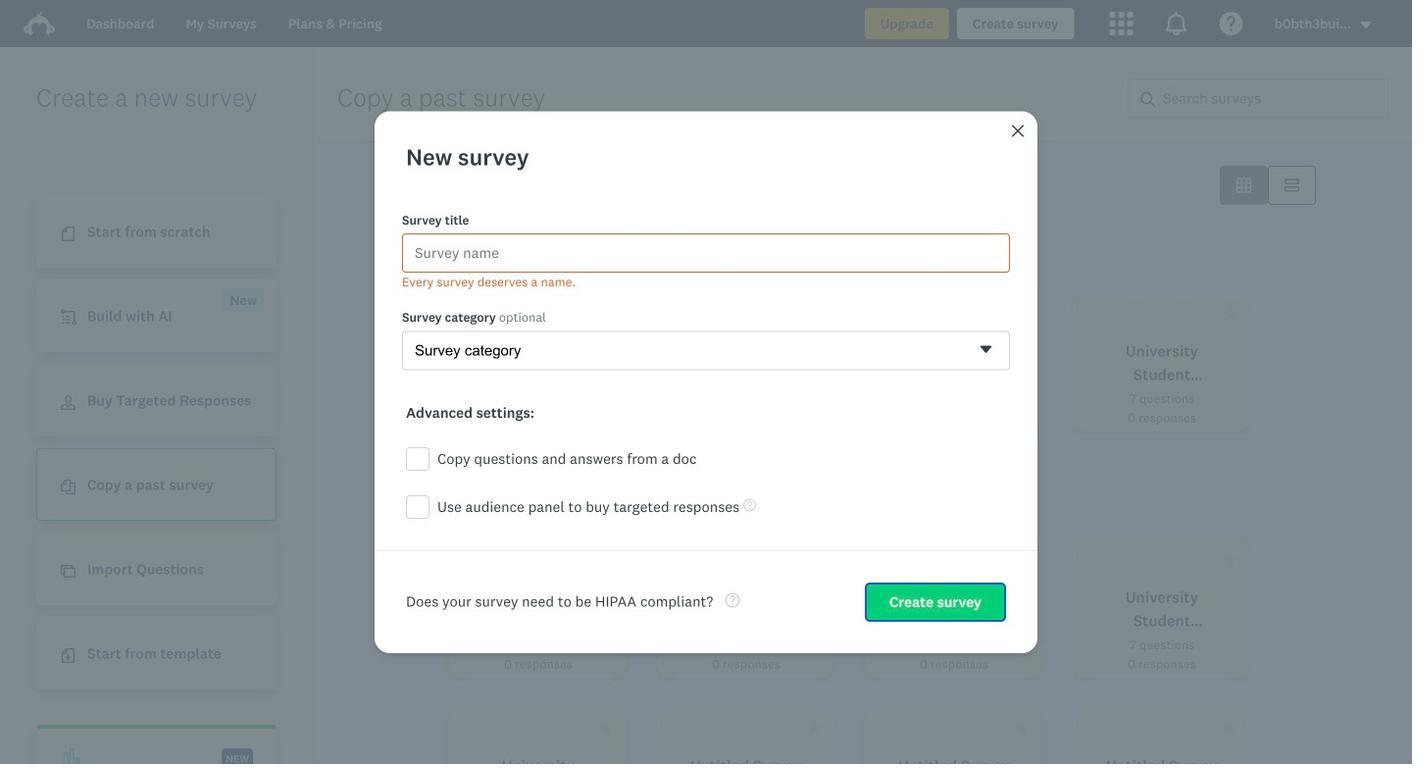 Task type: locate. For each thing, give the bounding box(es) containing it.
documentplus image
[[61, 649, 76, 663]]

dialog
[[375, 111, 1038, 653]]

dropdown arrow icon image
[[1360, 18, 1374, 32], [1362, 22, 1372, 28]]

help image
[[725, 593, 740, 608]]

document image
[[61, 227, 76, 242]]

user image
[[61, 396, 76, 410]]

textboxmultiple image
[[1285, 178, 1300, 193]]

brand logo image
[[24, 8, 55, 39], [24, 12, 55, 35]]

Search surveys field
[[1156, 79, 1388, 117]]

close image
[[1013, 125, 1024, 137]]

starfilled image
[[1223, 306, 1238, 321], [599, 552, 614, 567], [807, 552, 822, 567], [1015, 552, 1030, 567], [1223, 552, 1238, 567], [599, 721, 614, 736], [1015, 721, 1030, 736], [1223, 721, 1238, 736]]

help icon image
[[1220, 12, 1244, 35]]

clone image
[[61, 564, 76, 579]]

1 brand logo image from the top
[[24, 8, 55, 39]]

products icon image
[[1110, 12, 1134, 35], [1110, 12, 1134, 35]]

grid image
[[1237, 178, 1252, 193]]



Task type: vqa. For each thing, say whether or not it's contained in the screenshot.
THE SURVEYMONKEY LOGO at the top left of the page
no



Task type: describe. For each thing, give the bounding box(es) containing it.
close image
[[1011, 123, 1026, 139]]

help image
[[744, 499, 757, 512]]

2 brand logo image from the top
[[24, 12, 55, 35]]

starfilled image
[[807, 721, 822, 736]]

search image
[[1141, 92, 1156, 107]]

Survey name field
[[402, 233, 1011, 273]]

notification center icon image
[[1165, 12, 1189, 35]]

documentclone image
[[61, 480, 76, 495]]



